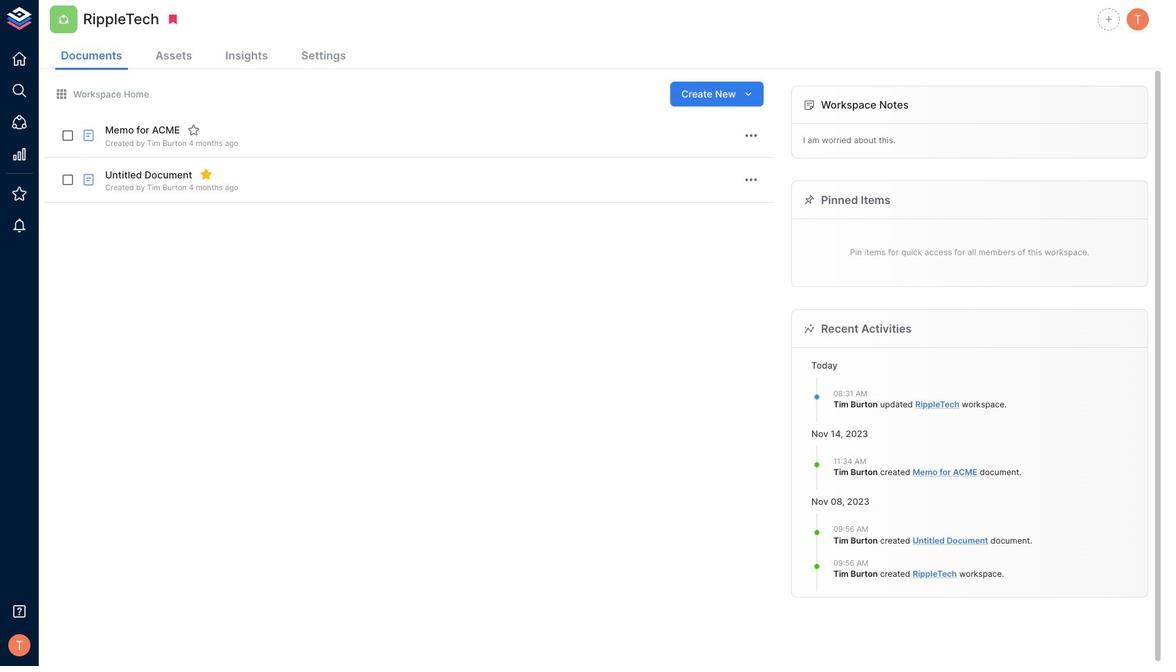 Task type: vqa. For each thing, say whether or not it's contained in the screenshot.
Product
no



Task type: locate. For each thing, give the bounding box(es) containing it.
favorite image
[[188, 124, 200, 136]]



Task type: describe. For each thing, give the bounding box(es) containing it.
remove bookmark image
[[167, 13, 179, 26]]

remove favorite image
[[200, 168, 212, 181]]



